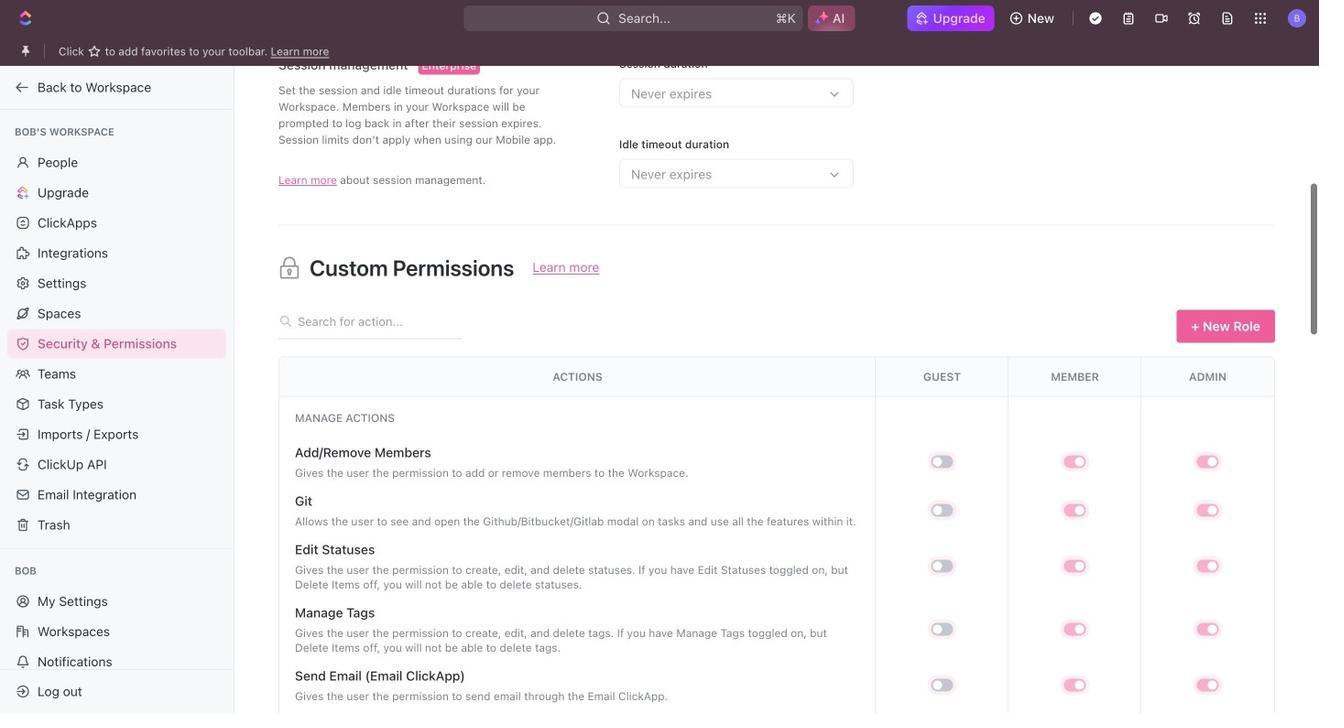 Task type: vqa. For each thing, say whether or not it's contained in the screenshot.
Search for action... text field
yes



Task type: locate. For each thing, give the bounding box(es) containing it.
Search for action... text field
[[293, 314, 462, 329]]



